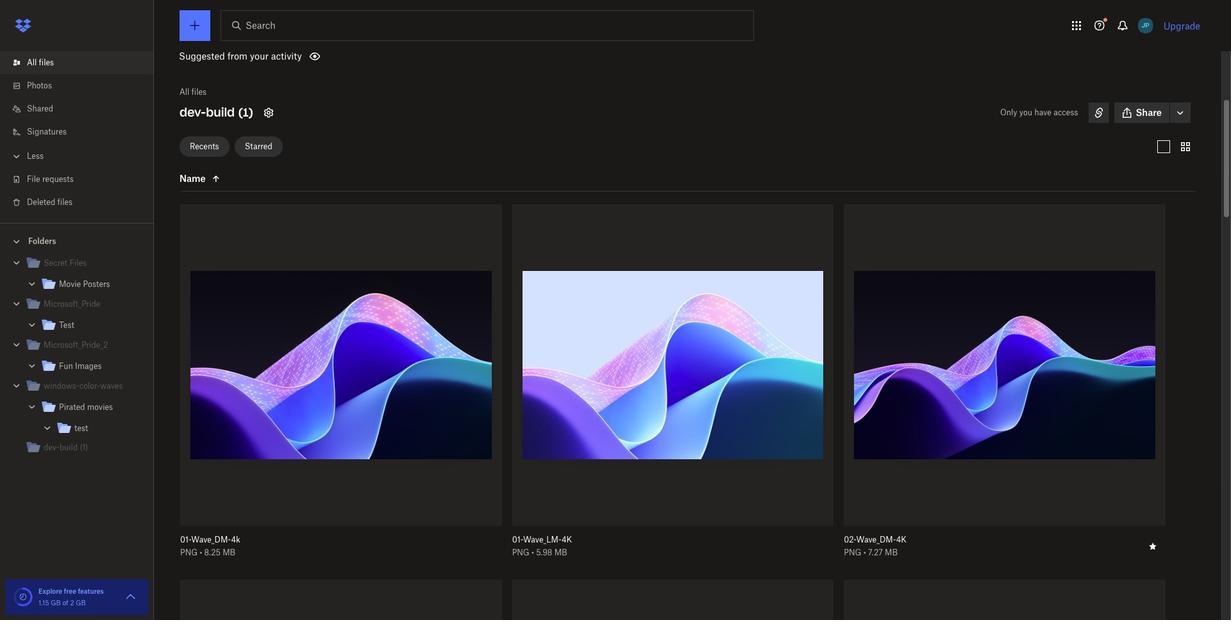 Task type: locate. For each thing, give the bounding box(es) containing it.
1 mb from the left
[[223, 548, 236, 558]]

(1) for devhome_lm-
[[242, 55, 250, 65]]

png
[[182, 55, 199, 65], [306, 55, 323, 65], [180, 548, 198, 558], [512, 548, 530, 558], [844, 548, 862, 558]]

Search in folder "Dropbox" text field
[[246, 19, 727, 33]]

all files link up dev-build (1)
[[180, 86, 207, 99]]

all up dev-build (1)
[[180, 87, 189, 97]]

wave_lm-
[[523, 535, 562, 545]]

• down devhome_lm-
[[201, 55, 204, 65]]

• inside 03-devhome_dm-4k png • dev-build (1)
[[325, 55, 328, 65]]

1 horizontal spatial gb
[[76, 600, 86, 607]]

less
[[27, 151, 44, 161]]

03- for devhome_dm-
[[306, 42, 319, 52]]

03- inside 03-devhome_dm-4k png • dev-build (1)
[[306, 42, 319, 52]]

png left 8.25
[[180, 548, 198, 558]]

build down 03-devhome_dm-4k 'button'
[[346, 55, 364, 65]]

signatures link
[[10, 121, 154, 144]]

mb right 7.27
[[885, 548, 898, 558]]

01- inside 01-wave_lm-4k png • 5.98 mb
[[512, 535, 523, 545]]

• left 5.98
[[532, 548, 534, 558]]

mb for png • 8.25 mb
[[223, 548, 236, 558]]

dev-
[[206, 55, 221, 65], [330, 55, 346, 65], [180, 105, 206, 120]]

images
[[75, 362, 102, 371]]

you
[[1020, 108, 1033, 117]]

0 horizontal spatial files
[[39, 58, 54, 67]]

file, 02-wave_dm-4k.png row
[[839, 205, 1166, 567]]

build down 03-devhome_lm-4k button
[[221, 55, 240, 65]]

file, 02-wave_lm-4k.png row
[[180, 580, 502, 621]]

photos
[[27, 81, 52, 90]]

png • dev-build (1) button down 03-devhome_lm-4k button
[[182, 55, 269, 65]]

• left 8.25
[[200, 548, 202, 558]]

5.98
[[536, 548, 552, 558]]

0 vertical spatial files
[[39, 58, 54, 67]]

1 01- from the left
[[180, 535, 191, 545]]

dev- inside 03-devhome_dm-4k png • dev-build (1)
[[330, 55, 346, 65]]

wave_dm- up 7.27
[[857, 535, 896, 545]]

png down devhome_lm-
[[182, 55, 199, 65]]

all
[[27, 58, 37, 67], [180, 87, 189, 97]]

from
[[227, 51, 248, 62]]

wave_dm- inside 02-wave_dm-4k png • 7.27 mb
[[857, 535, 896, 545]]

3 mb from the left
[[885, 548, 898, 558]]

png for 03-devhome_dm-4k png • dev-build (1)
[[306, 55, 323, 65]]

png down the 02- at the right bottom
[[844, 548, 862, 558]]

deleted files
[[27, 198, 73, 207]]

list
[[0, 44, 154, 223]]

0 horizontal spatial 01-
[[180, 535, 191, 545]]

build
[[221, 55, 240, 65], [346, 55, 364, 65], [206, 105, 235, 120]]

2 horizontal spatial mb
[[885, 548, 898, 558]]

2 03- from the left
[[306, 42, 319, 52]]

0 horizontal spatial all
[[27, 58, 37, 67]]

wave_dm- up 8.25
[[191, 535, 231, 545]]

explore
[[38, 588, 62, 596]]

suggested from your activity
[[179, 51, 302, 62]]

gb left "of"
[[51, 600, 61, 607]]

0 vertical spatial all
[[27, 58, 37, 67]]

gb
[[51, 600, 61, 607], [76, 600, 86, 607]]

1 vertical spatial all files link
[[180, 86, 207, 99]]

png for 01-wave_dm-4k png • 8.25 mb
[[180, 548, 198, 558]]

png • dev-build (1) button for devhome_lm-
[[182, 55, 269, 65]]

• down devhome_dm- at left top
[[325, 55, 328, 65]]

03-devhome_lm-4k png • dev-build (1)
[[182, 42, 259, 65]]

all up photos
[[27, 58, 37, 67]]

png inside 01-wave_dm-4k png • 8.25 mb
[[180, 548, 198, 558]]

• inside 01-wave_lm-4k png • 5.98 mb
[[532, 548, 534, 558]]

• inside 02-wave_dm-4k png • 7.27 mb
[[864, 548, 866, 558]]

2 png • dev-build (1) button from the left
[[306, 55, 393, 65]]

build inside 03-devhome_lm-4k png • dev-build (1)
[[221, 55, 240, 65]]

mb
[[223, 548, 236, 558], [555, 548, 567, 558], [885, 548, 898, 558]]

png inside 01-wave_lm-4k png • 5.98 mb
[[512, 548, 530, 558]]

0 horizontal spatial gb
[[51, 600, 61, 607]]

1 gb from the left
[[51, 600, 61, 607]]

fun images link
[[41, 359, 144, 376]]

2 wave_dm- from the left
[[857, 535, 896, 545]]

• for 01-wave_dm-4k png • 8.25 mb
[[200, 548, 202, 558]]

• inside 01-wave_dm-4k png • 8.25 mb
[[200, 548, 202, 558]]

wave_dm-
[[191, 535, 231, 545], [857, 535, 896, 545]]

4k inside 01-wave_lm-4k png • 5.98 mb
[[562, 535, 572, 545]]

png • dev-build (1) button
[[182, 55, 269, 65], [306, 55, 393, 65]]

posters
[[83, 280, 110, 289]]

dev- down devhome_lm-
[[206, 55, 221, 65]]

share button
[[1114, 103, 1170, 123]]

0 horizontal spatial wave_dm-
[[191, 535, 231, 545]]

gb right 2
[[76, 600, 86, 607]]

(1) inside 03-devhome_dm-4k png • dev-build (1)
[[366, 55, 374, 65]]

• left 7.27
[[864, 548, 866, 558]]

wave_dm- for 7.27
[[857, 535, 896, 545]]

1 horizontal spatial files
[[57, 198, 73, 207]]

(1) down 03-devhome_dm-4k 'button'
[[366, 55, 374, 65]]

png inside 03-devhome_lm-4k png • dev-build (1)
[[182, 55, 199, 65]]

build up recents
[[206, 105, 235, 120]]

all files
[[27, 58, 54, 67], [180, 87, 207, 97]]

(1) for devhome_dm-
[[366, 55, 374, 65]]

01-wave_lm-4k button
[[512, 535, 806, 546]]

less image
[[10, 150, 23, 163]]

1 horizontal spatial all
[[180, 87, 189, 97]]

png right activity in the top left of the page
[[306, 55, 323, 65]]

4k inside 02-wave_dm-4k png • 7.27 mb
[[896, 535, 907, 545]]

0 horizontal spatial mb
[[223, 548, 236, 558]]

02-wave_dm-4k png • 7.27 mb
[[844, 535, 907, 558]]

(1) inside 03-devhome_lm-4k png • dev-build (1)
[[242, 55, 250, 65]]

mb inside 02-wave_dm-4k png • 7.27 mb
[[885, 548, 898, 558]]

2 horizontal spatial files
[[191, 87, 207, 97]]

2 01- from the left
[[512, 535, 523, 545]]

name
[[180, 173, 206, 184]]

dev- for devhome_lm-
[[206, 55, 221, 65]]

png inside 03-devhome_dm-4k png • dev-build (1)
[[306, 55, 323, 65]]

0 vertical spatial all files link
[[10, 51, 154, 74]]

0 horizontal spatial 03-
[[182, 42, 195, 52]]

file requests link
[[10, 168, 154, 191]]

mb down 4k
[[223, 548, 236, 558]]

4k inside 03-devhome_lm-4k png • dev-build (1)
[[249, 42, 259, 52]]

have
[[1035, 108, 1052, 117]]

1 horizontal spatial mb
[[555, 548, 567, 558]]

png left 5.98
[[512, 548, 530, 558]]

mb inside 01-wave_lm-4k png • 5.98 mb
[[555, 548, 567, 558]]

movie posters
[[59, 280, 110, 289]]

recents button
[[180, 136, 229, 157]]

files
[[39, 58, 54, 67], [191, 87, 207, 97], [57, 198, 73, 207]]

upgrade
[[1164, 20, 1201, 31]]

pirated movies link
[[41, 400, 144, 417]]

4k
[[249, 42, 259, 52], [374, 42, 385, 52], [562, 535, 572, 545], [896, 535, 907, 545]]

01- inside 01-wave_dm-4k png • 8.25 mb
[[180, 535, 191, 545]]

png inside 02-wave_dm-4k png • 7.27 mb
[[844, 548, 862, 558]]

0 horizontal spatial png • dev-build (1) button
[[182, 55, 269, 65]]

build inside 03-devhome_dm-4k png • dev-build (1)
[[346, 55, 364, 65]]

03- right activity in the top left of the page
[[306, 42, 319, 52]]

(1) down 03-devhome_lm-4k button
[[242, 55, 250, 65]]

all files link up shared link
[[10, 51, 154, 74]]

01- for wave_lm-
[[512, 535, 523, 545]]

1 wave_dm- from the left
[[191, 535, 231, 545]]

1 vertical spatial all files
[[180, 87, 207, 97]]

jp button
[[1136, 15, 1156, 36]]

files up dev-build (1)
[[191, 87, 207, 97]]

group
[[0, 251, 154, 468]]

png for 02-wave_dm-4k png • 7.27 mb
[[844, 548, 862, 558]]

dev- down devhome_dm- at left top
[[330, 55, 346, 65]]

mb inside 01-wave_dm-4k png • 8.25 mb
[[223, 548, 236, 558]]

file
[[27, 174, 40, 184]]

1 png • dev-build (1) button from the left
[[182, 55, 269, 65]]

2 mb from the left
[[555, 548, 567, 558]]

(1)
[[242, 55, 250, 65], [366, 55, 374, 65], [238, 105, 253, 120]]

03-
[[182, 42, 195, 52], [306, 42, 319, 52]]

0 horizontal spatial all files
[[27, 58, 54, 67]]

all files up photos
[[27, 58, 54, 67]]

0 vertical spatial all files
[[27, 58, 54, 67]]

03- left from
[[182, 42, 195, 52]]

movies
[[87, 403, 113, 412]]

1 horizontal spatial all files link
[[180, 86, 207, 99]]

test link
[[56, 421, 144, 438]]

1 horizontal spatial all files
[[180, 87, 207, 97]]

fun images
[[59, 362, 102, 371]]

(1) left folder settings "icon" at left
[[238, 105, 253, 120]]

your
[[250, 51, 269, 62]]

test
[[59, 321, 74, 330]]

1 horizontal spatial wave_dm-
[[857, 535, 896, 545]]

01-
[[180, 535, 191, 545], [512, 535, 523, 545]]

all files link
[[10, 51, 154, 74], [180, 86, 207, 99]]

files right deleted
[[57, 198, 73, 207]]

1 horizontal spatial 01-
[[512, 535, 523, 545]]

03- inside 03-devhome_lm-4k png • dev-build (1)
[[182, 42, 195, 52]]

1 horizontal spatial png • dev-build (1) button
[[306, 55, 393, 65]]

• inside 03-devhome_lm-4k png • dev-build (1)
[[201, 55, 204, 65]]

4k for devhome_dm-
[[374, 42, 385, 52]]

1 vertical spatial all
[[180, 87, 189, 97]]

•
[[201, 55, 204, 65], [325, 55, 328, 65], [200, 548, 202, 558], [532, 548, 534, 558], [864, 548, 866, 558]]

mb right 5.98
[[555, 548, 567, 558]]

02-
[[844, 535, 857, 545]]

4k inside 03-devhome_dm-4k png • dev-build (1)
[[374, 42, 385, 52]]

png • dev-build (1) button down 03-devhome_dm-4k 'button'
[[306, 55, 393, 65]]

dev- inside 03-devhome_lm-4k png • dev-build (1)
[[206, 55, 221, 65]]

4k for devhome_lm-
[[249, 42, 259, 52]]

wave_dm- inside 01-wave_dm-4k png • 8.25 mb
[[191, 535, 231, 545]]

03-devhome_lm-4k button
[[182, 42, 269, 53]]

jp
[[1142, 21, 1150, 30]]

• for 02-wave_dm-4k png • 7.27 mb
[[864, 548, 866, 558]]

1 03- from the left
[[182, 42, 195, 52]]

4k
[[231, 535, 240, 545]]

files up photos
[[39, 58, 54, 67]]

1 horizontal spatial 03-
[[306, 42, 319, 52]]

all files up dev-build (1)
[[180, 87, 207, 97]]



Task type: vqa. For each thing, say whether or not it's contained in the screenshot.
radio item
no



Task type: describe. For each thing, give the bounding box(es) containing it.
02-wave_dm-4k button
[[844, 535, 1138, 546]]

4k for wave_dm-
[[896, 535, 907, 545]]

8.25
[[204, 548, 221, 558]]

movie posters link
[[41, 276, 144, 294]]

folders
[[28, 237, 56, 246]]

devhome_lm-
[[195, 42, 249, 52]]

1.15
[[38, 600, 49, 607]]

requests
[[42, 174, 74, 184]]

dev- for devhome_dm-
[[330, 55, 346, 65]]

test
[[74, 424, 88, 434]]

of
[[62, 600, 68, 607]]

upgrade link
[[1164, 20, 1201, 31]]

fun
[[59, 362, 73, 371]]

file, 01-wave_dm-4k.png row
[[175, 205, 502, 567]]

signatures
[[27, 127, 67, 137]]

dev- up recents
[[180, 105, 206, 120]]

file, 01-wave_lm-4k.png row
[[507, 205, 834, 567]]

1 vertical spatial files
[[191, 87, 207, 97]]

devhome_dm-
[[319, 42, 374, 52]]

03-devhome_dm-4k button
[[306, 42, 393, 53]]

deleted
[[27, 198, 55, 207]]

03-devhome_dm-4k png • dev-build (1)
[[306, 42, 385, 65]]

• for 03-devhome_lm-4k png • dev-build (1)
[[201, 55, 204, 65]]

• for 01-wave_lm-4k png • 5.98 mb
[[532, 548, 534, 558]]

group containing movie posters
[[0, 251, 154, 468]]

2 gb from the left
[[76, 600, 86, 607]]

2
[[70, 600, 74, 607]]

starred
[[245, 141, 272, 151]]

0 horizontal spatial all files link
[[10, 51, 154, 74]]

01-wave_lm-4k png • 5.98 mb
[[512, 535, 572, 558]]

01- for wave_dm-
[[180, 535, 191, 545]]

all files list item
[[0, 51, 154, 74]]

01-wave_dm-4k png • 8.25 mb
[[180, 535, 240, 558]]

shared link
[[10, 97, 154, 121]]

free
[[64, 588, 76, 596]]

test link
[[41, 317, 144, 335]]

file, 03-devhome_lm-4k.png row
[[844, 580, 1166, 621]]

deleted files link
[[10, 191, 154, 214]]

only
[[1000, 108, 1018, 117]]

only you have access
[[1000, 108, 1079, 117]]

starred button
[[235, 136, 283, 157]]

shared
[[27, 104, 53, 114]]

name button
[[180, 171, 287, 186]]

files inside list item
[[39, 58, 54, 67]]

folders button
[[0, 232, 154, 251]]

mb for png • 5.98 mb
[[555, 548, 567, 558]]

movie
[[59, 280, 81, 289]]

01-wave_dm-4k button
[[180, 535, 474, 546]]

activity
[[271, 51, 302, 62]]

png • dev-build (1) button for devhome_dm-
[[306, 55, 393, 65]]

folder settings image
[[261, 105, 276, 121]]

• for 03-devhome_dm-4k png • dev-build (1)
[[325, 55, 328, 65]]

03- for devhome_lm-
[[182, 42, 195, 52]]

share
[[1136, 107, 1162, 118]]

file, 03-devhome_dm-4k.png row
[[512, 580, 834, 621]]

build for devhome_dm-
[[346, 55, 364, 65]]

features
[[78, 588, 104, 596]]

pirated
[[59, 403, 85, 412]]

list containing all files
[[0, 44, 154, 223]]

photos link
[[10, 74, 154, 97]]

pirated movies
[[59, 403, 113, 412]]

file requests
[[27, 174, 74, 184]]

all files inside list item
[[27, 58, 54, 67]]

suggested
[[179, 51, 225, 62]]

recents
[[190, 141, 219, 151]]

dropbox image
[[10, 13, 36, 38]]

png for 03-devhome_lm-4k png • dev-build (1)
[[182, 55, 199, 65]]

2 vertical spatial files
[[57, 198, 73, 207]]

dev-build (1)
[[180, 105, 253, 120]]

png for 01-wave_lm-4k png • 5.98 mb
[[512, 548, 530, 558]]

wave_dm- for 8.25
[[191, 535, 231, 545]]

mb for png • 7.27 mb
[[885, 548, 898, 558]]

explore free features 1.15 gb of 2 gb
[[38, 588, 104, 607]]

all inside list item
[[27, 58, 37, 67]]

4k for wave_lm-
[[562, 535, 572, 545]]

access
[[1054, 108, 1079, 117]]

build for devhome_lm-
[[221, 55, 240, 65]]

quota usage element
[[13, 588, 33, 608]]

7.27
[[868, 548, 883, 558]]



